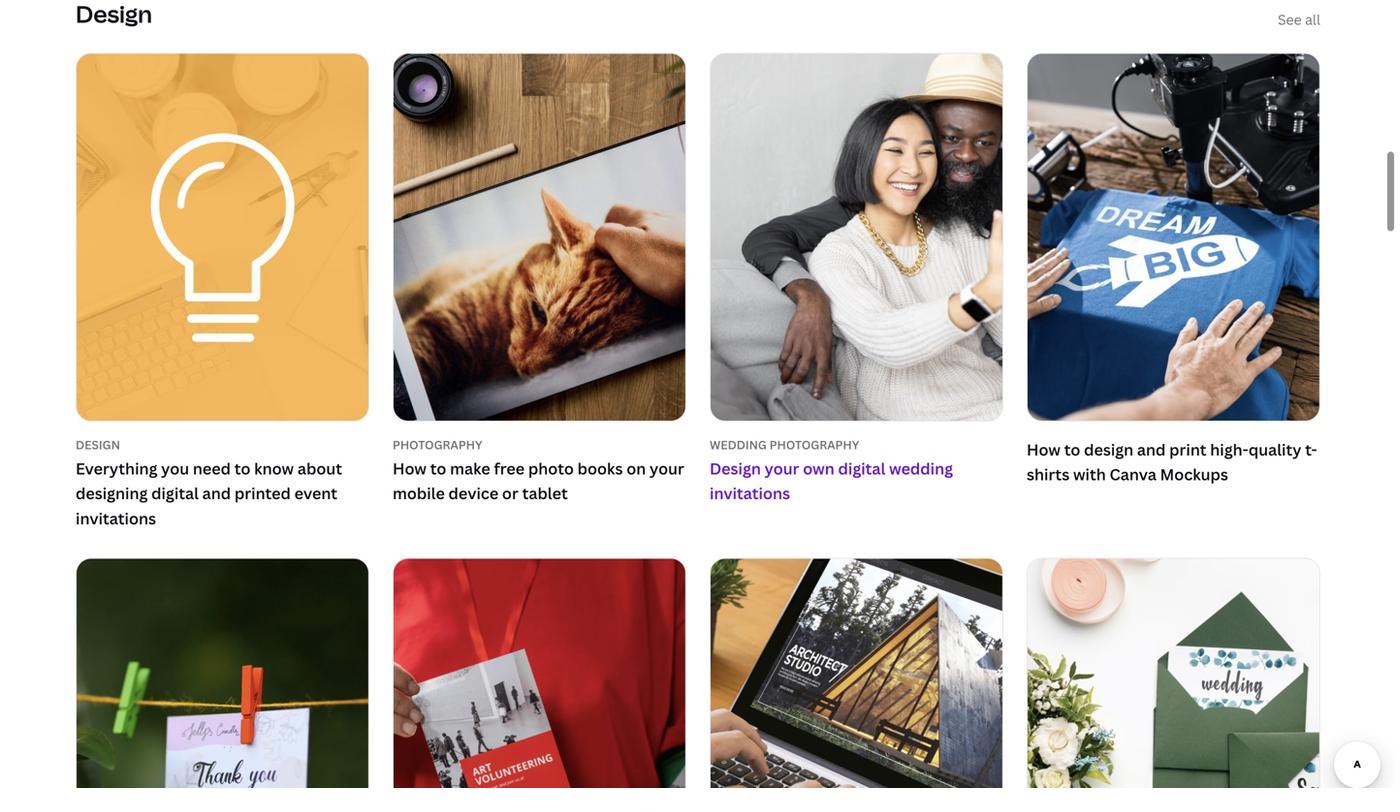 Task type: describe. For each thing, give the bounding box(es) containing it.
t-
[[1305, 439, 1317, 460]]

to inside how to design and print high-quality t- shirts with canva mockups
[[1064, 439, 1080, 460]]

need
[[193, 458, 231, 479]]

design inside design everything you need to know about designing digital and printed event invitations
[[76, 437, 120, 453]]

and inside design everything you need to know about designing digital and printed event invitations
[[202, 483, 231, 504]]

own
[[803, 458, 834, 479]]

photography how to make free photo books on your mobile device or tablet
[[393, 437, 684, 504]]

event
[[294, 483, 337, 504]]

everything you need to know about designing digital and printed event invitations link
[[76, 456, 369, 531]]

see all link
[[1278, 9, 1320, 29]]

how to make free photo books on your mobile device or tablet link
[[393, 456, 686, 506]]

or
[[502, 483, 518, 504]]

see all
[[1278, 10, 1320, 28]]

print
[[1169, 439, 1207, 460]]

device
[[448, 483, 498, 504]]

how inside how to design and print high-quality t- shirts with canva mockups
[[1027, 439, 1061, 460]]

design inside wedding photography design your own digital wedding invitations
[[710, 458, 761, 479]]

invitations inside design everything you need to know about designing digital and printed event invitations
[[76, 508, 156, 529]]

pexels thới nam cao 10806198 image
[[77, 559, 368, 788]]

shirts
[[1027, 464, 1070, 485]]

books
[[577, 458, 623, 479]]

digital inside wedding photography design your own digital wedding invitations
[[838, 458, 885, 479]]

design everything you need to know about designing digital and printed event invitations
[[76, 437, 342, 529]]

design
[[1084, 439, 1133, 460]]

your inside photography how to make free photo books on your mobile device or tablet
[[650, 458, 684, 479]]

wedding photography link
[[710, 437, 1003, 453]]

know
[[254, 458, 294, 479]]

all
[[1305, 10, 1320, 28]]

high-
[[1210, 439, 1249, 460]]

your inside wedding photography design your own digital wedding invitations
[[765, 458, 799, 479]]

tablet
[[522, 483, 568, 504]]

to inside design everything you need to know about designing digital and printed event invitations
[[234, 458, 250, 479]]

digital inside design everything you need to know about designing digital and printed event invitations
[[151, 483, 199, 504]]

designing
[[76, 483, 148, 504]]

wedding
[[889, 458, 953, 479]]

mobile
[[393, 483, 445, 504]]



Task type: locate. For each thing, give the bounding box(es) containing it.
photography
[[393, 437, 482, 453]]

invitations
[[710, 483, 790, 504], [76, 508, 156, 529]]

and
[[1137, 439, 1166, 460], [202, 483, 231, 504]]

to right need
[[234, 458, 250, 479]]

with
[[1073, 464, 1106, 485]]

how up shirts
[[1027, 439, 1061, 460]]

1 horizontal spatial and
[[1137, 439, 1166, 460]]

to up with
[[1064, 439, 1080, 460]]

0 horizontal spatial your
[[650, 458, 684, 479]]

digital down wedding photography 'link'
[[838, 458, 885, 479]]

design down wedding
[[710, 458, 761, 479]]

1 horizontal spatial invitations
[[710, 483, 790, 504]]

photography link
[[393, 437, 686, 453]]

digital down you
[[151, 483, 199, 504]]

to
[[1064, 439, 1080, 460], [234, 458, 250, 479], [430, 458, 446, 479]]

design
[[76, 437, 120, 453], [710, 458, 761, 479]]

0 horizontal spatial invitations
[[76, 508, 156, 529]]

and up canva
[[1137, 439, 1166, 460]]

make
[[450, 458, 490, 479]]

0 horizontal spatial design
[[76, 437, 120, 453]]

1 vertical spatial digital
[[151, 483, 199, 504]]

canva
[[1110, 464, 1156, 485]]

1 vertical spatial design
[[710, 458, 761, 479]]

2 your from the left
[[765, 458, 799, 479]]

invitations inside wedding photography design your own digital wedding invitations
[[710, 483, 790, 504]]

photography
[[769, 437, 859, 453]]

design up everything at the left bottom of page
[[76, 437, 120, 453]]

on
[[626, 458, 646, 479]]

1 horizontal spatial how
[[1027, 439, 1061, 460]]

how inside photography how to make free photo books on your mobile device or tablet
[[393, 458, 427, 479]]

how to design and print high-quality t- shirts with canva mockups link
[[1027, 53, 1320, 491]]

digital
[[838, 458, 885, 479], [151, 483, 199, 504]]

0 horizontal spatial how
[[393, 458, 427, 479]]

your left own
[[765, 458, 799, 479]]

1 your from the left
[[650, 458, 684, 479]]

wedding
[[710, 437, 767, 453]]

quality
[[1249, 439, 1301, 460]]

design link
[[76, 437, 369, 453]]

1 horizontal spatial design
[[710, 458, 761, 479]]

mockups
[[1160, 464, 1228, 485]]

photo
[[528, 458, 574, 479]]

0 vertical spatial invitations
[[710, 483, 790, 504]]

0 vertical spatial design
[[76, 437, 120, 453]]

about
[[297, 458, 342, 479]]

how
[[1027, 439, 1061, 460], [393, 458, 427, 479]]

printed
[[235, 483, 291, 504]]

free
[[494, 458, 525, 479]]

1 horizontal spatial your
[[765, 458, 799, 479]]

0 vertical spatial and
[[1137, 439, 1166, 460]]

1 vertical spatial and
[[202, 483, 231, 504]]

how up mobile
[[393, 458, 427, 479]]

invitations down designing
[[76, 508, 156, 529]]

everything
[[76, 458, 157, 479]]

your right on
[[650, 458, 684, 479]]

to inside photography how to make free photo books on your mobile device or tablet
[[430, 458, 446, 479]]

design your own digital wedding invitations link
[[710, 456, 1003, 506]]

2 horizontal spatial to
[[1064, 439, 1080, 460]]

see
[[1278, 10, 1302, 28]]

1 vertical spatial invitations
[[76, 508, 156, 529]]

0 horizontal spatial digital
[[151, 483, 199, 504]]

0 horizontal spatial and
[[202, 483, 231, 504]]

invitations down wedding
[[710, 483, 790, 504]]

you
[[161, 458, 189, 479]]

and inside how to design and print high-quality t- shirts with canva mockups
[[1137, 439, 1166, 460]]

to down photography
[[430, 458, 446, 479]]

wedding photography design your own digital wedding invitations
[[710, 437, 953, 504]]

and down need
[[202, 483, 231, 504]]

how to design and print high-quality t- shirts with canva mockups
[[1027, 439, 1317, 485]]

0 vertical spatial digital
[[838, 458, 885, 479]]

0 horizontal spatial to
[[234, 458, 250, 479]]

1 horizontal spatial digital
[[838, 458, 885, 479]]

your
[[650, 458, 684, 479], [765, 458, 799, 479]]

1 horizontal spatial to
[[430, 458, 446, 479]]



Task type: vqa. For each thing, say whether or not it's contained in the screenshot.
'Design' link
yes



